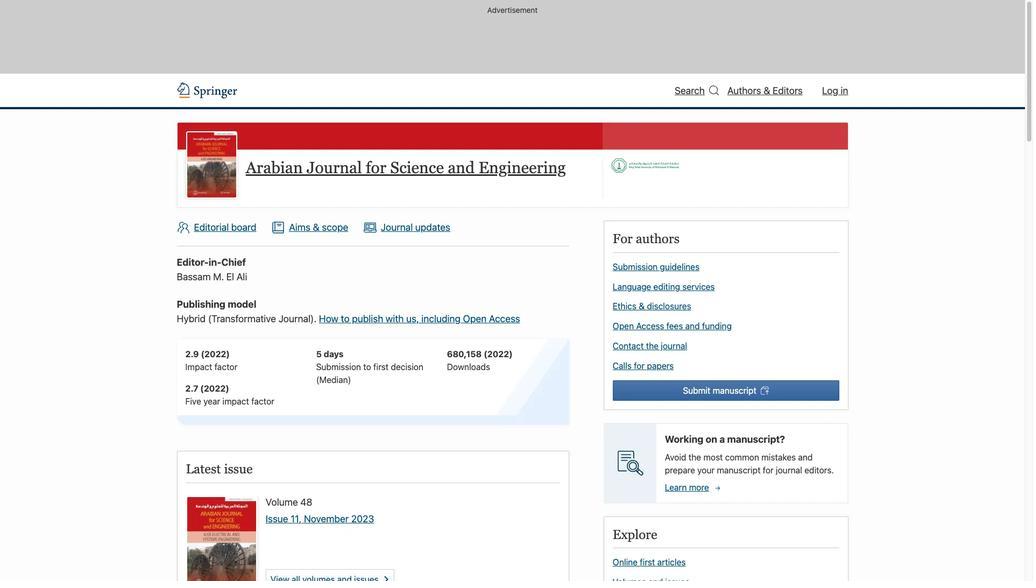 Task type: describe. For each thing, give the bounding box(es) containing it.
bassam
[[177, 271, 211, 283]]

journal updates link
[[364, 221, 451, 234]]

& for aims
[[313, 222, 320, 233]]

learn more link
[[665, 481, 722, 494]]

for inside avoid the most common mistakes and prepare your manuscript for journal editors.
[[763, 465, 774, 475]]

0 vertical spatial journal
[[307, 158, 362, 177]]

first inside 5 days submission to first decision (median)
[[374, 362, 389, 372]]

calls for papers
[[613, 361, 674, 371]]

manuscript?
[[727, 434, 785, 445]]

arabian journal for science and engineering link
[[246, 158, 566, 177]]

& for authors
[[764, 85, 771, 96]]

editors.
[[805, 465, 834, 475]]

guidelines
[[660, 262, 700, 272]]

contact
[[613, 341, 644, 351]]

0 vertical spatial submission
[[613, 262, 658, 272]]

how
[[319, 313, 339, 325]]

impact
[[185, 362, 212, 372]]

editing
[[654, 282, 680, 292]]

(median)
[[316, 375, 351, 385]]

publishing model hybrid (transformative journal). how to publish with us, including open access
[[177, 299, 520, 325]]

model
[[228, 299, 256, 310]]

contact the journal
[[613, 341, 687, 351]]

submission guidelines link
[[613, 262, 700, 272]]

for
[[613, 232, 633, 246]]

common
[[725, 452, 759, 462]]

board
[[231, 222, 257, 233]]

log in link
[[822, 85, 849, 96]]

papers
[[647, 361, 674, 371]]

volume
[[266, 497, 298, 508]]

submit
[[683, 386, 711, 395]]

funding
[[702, 321, 732, 331]]

(2022) for downloads
[[484, 349, 513, 359]]

0 vertical spatial manuscript
[[713, 386, 757, 395]]

authors
[[728, 85, 761, 96]]

aims & scope
[[289, 222, 348, 233]]

including
[[422, 313, 461, 325]]

submit manuscript
[[683, 386, 757, 395]]

issue 11, november 2023
[[266, 514, 374, 525]]

and inside avoid the most common mistakes and prepare your manuscript for journal editors.
[[798, 452, 813, 462]]

search
[[675, 85, 705, 96]]

open access fees and funding
[[613, 321, 732, 331]]

680,158 (2022) downloads
[[447, 349, 513, 372]]

search link
[[675, 83, 719, 98]]

advertisement
[[487, 5, 538, 15]]

open access fees and funding link
[[613, 321, 732, 331]]

learn more
[[665, 483, 709, 492]]

more
[[689, 483, 709, 492]]

contact the journal link
[[613, 341, 687, 351]]

volume 48
[[266, 497, 312, 508]]

engineering
[[479, 158, 566, 177]]

journal).
[[279, 313, 317, 325]]

ali
[[237, 271, 247, 283]]

(2022) for five
[[200, 384, 229, 394]]

editorial board
[[194, 222, 257, 233]]

editorial board link
[[177, 221, 257, 234]]

editorial
[[194, 222, 229, 233]]

articles
[[658, 558, 686, 567]]

2023
[[351, 514, 374, 525]]

issue 11, november 2023 link
[[266, 514, 374, 525]]

2.7
[[185, 384, 198, 394]]

2.9 (2022) impact factor
[[185, 349, 238, 372]]

authors & editors link
[[728, 85, 803, 96]]

log
[[822, 85, 839, 96]]

1 horizontal spatial first
[[640, 558, 655, 567]]

five
[[185, 397, 201, 406]]

issue
[[224, 462, 253, 476]]

latest issue
[[186, 462, 253, 476]]

scope
[[322, 222, 348, 233]]

for authors
[[613, 232, 680, 246]]

submission inside 5 days submission to first decision (median)
[[316, 362, 361, 372]]

el
[[227, 271, 234, 283]]

5
[[316, 349, 322, 359]]

your
[[698, 465, 715, 475]]

most
[[704, 452, 723, 462]]

working
[[665, 434, 704, 445]]

the for contact
[[646, 341, 659, 351]]

explore
[[613, 527, 658, 542]]

5 days submission to first decision (median)
[[316, 349, 424, 385]]

issue
[[266, 514, 288, 525]]



Task type: locate. For each thing, give the bounding box(es) containing it.
0 horizontal spatial the
[[646, 341, 659, 351]]

(2022) for impact
[[201, 349, 230, 359]]

to inside 5 days submission to first decision (median)
[[363, 362, 371, 372]]

journal updates
[[381, 222, 451, 233]]

2 vertical spatial &
[[639, 302, 645, 311]]

decision
[[391, 362, 424, 372]]

0 vertical spatial journal
[[661, 341, 687, 351]]

fees
[[667, 321, 683, 331]]

for right calls
[[634, 361, 645, 371]]

11,
[[291, 514, 302, 525]]

calls
[[613, 361, 632, 371]]

1 vertical spatial to
[[363, 362, 371, 372]]

and right fees
[[686, 321, 700, 331]]

1 horizontal spatial to
[[363, 362, 371, 372]]

0 horizontal spatial open
[[463, 313, 487, 325]]

language editing services
[[613, 282, 715, 292]]

avoid the most common mistakes and prepare your manuscript for journal editors.
[[665, 452, 834, 475]]

working on a manuscript?
[[665, 434, 785, 445]]

on
[[706, 434, 718, 445]]

publish
[[352, 313, 383, 325]]

open
[[463, 313, 487, 325], [613, 321, 634, 331]]

springer image
[[177, 82, 237, 99]]

journal down the mistakes
[[776, 465, 803, 475]]

mistakes
[[762, 452, 796, 462]]

1 vertical spatial for
[[634, 361, 645, 371]]

(2022)
[[201, 349, 230, 359], [484, 349, 513, 359], [200, 384, 229, 394]]

manuscript right submit
[[713, 386, 757, 395]]

downloads
[[447, 362, 490, 372]]

the up 'your'
[[689, 452, 701, 462]]

to
[[341, 313, 350, 325], [363, 362, 371, 372]]

0 horizontal spatial first
[[374, 362, 389, 372]]

authors & editors
[[728, 85, 803, 96]]

0 horizontal spatial factor
[[215, 362, 238, 372]]

how to publish with us, including open access link
[[319, 313, 520, 325]]

for left science
[[366, 158, 387, 177]]

1 horizontal spatial journal
[[776, 465, 803, 475]]

publishing
[[177, 299, 226, 310]]

(2022) inside 2.7 (2022) five year impact factor
[[200, 384, 229, 394]]

journal
[[307, 158, 362, 177], [381, 222, 413, 233]]

factor right impact
[[215, 362, 238, 372]]

arabian
[[246, 158, 303, 177]]

and right science
[[448, 158, 475, 177]]

(2022) inside 2.9 (2022) impact factor
[[201, 349, 230, 359]]

journal
[[661, 341, 687, 351], [776, 465, 803, 475]]

0 horizontal spatial to
[[341, 313, 350, 325]]

submission up language
[[613, 262, 658, 272]]

(2022) up impact
[[201, 349, 230, 359]]

1 vertical spatial &
[[313, 222, 320, 233]]

access up 680,158 (2022) downloads
[[489, 313, 520, 325]]

a
[[720, 434, 725, 445]]

& right ethics on the bottom of the page
[[639, 302, 645, 311]]

0 horizontal spatial and
[[448, 158, 475, 177]]

language editing services link
[[613, 282, 715, 292]]

journal down fees
[[661, 341, 687, 351]]

language
[[613, 282, 651, 292]]

0 vertical spatial to
[[341, 313, 350, 325]]

in-
[[209, 257, 221, 268]]

impact
[[223, 397, 249, 406]]

0 vertical spatial first
[[374, 362, 389, 372]]

online first articles
[[613, 558, 686, 567]]

factor inside 2.9 (2022) impact factor
[[215, 362, 238, 372]]

to inside publishing model hybrid (transformative journal). how to publish with us, including open access
[[341, 313, 350, 325]]

submission guidelines
[[613, 262, 700, 272]]

open right including
[[463, 313, 487, 325]]

2 horizontal spatial and
[[798, 452, 813, 462]]

in
[[841, 85, 849, 96]]

1 horizontal spatial &
[[639, 302, 645, 311]]

1 vertical spatial manuscript
[[717, 465, 761, 475]]

factor inside 2.7 (2022) five year impact factor
[[251, 397, 275, 406]]

ethics & disclosures
[[613, 302, 691, 311]]

2.9
[[185, 349, 199, 359]]

0 horizontal spatial &
[[313, 222, 320, 233]]

latest
[[186, 462, 221, 476]]

m.
[[213, 271, 224, 283]]

2 vertical spatial and
[[798, 452, 813, 462]]

and up editors.
[[798, 452, 813, 462]]

editor-
[[177, 257, 209, 268]]

hybrid
[[177, 313, 206, 325]]

to right 'how'
[[341, 313, 350, 325]]

0 horizontal spatial submission
[[316, 362, 361, 372]]

0 horizontal spatial access
[[489, 313, 520, 325]]

2 horizontal spatial for
[[763, 465, 774, 475]]

1 vertical spatial submission
[[316, 362, 361, 372]]

journal inside avoid the most common mistakes and prepare your manuscript for journal editors.
[[776, 465, 803, 475]]

november
[[304, 514, 349, 525]]

open inside publishing model hybrid (transformative journal). how to publish with us, including open access
[[463, 313, 487, 325]]

manuscript inside avoid the most common mistakes and prepare your manuscript for journal editors.
[[717, 465, 761, 475]]

1 horizontal spatial access
[[636, 321, 664, 331]]

680,158
[[447, 349, 482, 359]]

log in
[[822, 85, 849, 96]]

updates
[[415, 222, 451, 233]]

& for ethics
[[639, 302, 645, 311]]

1 vertical spatial and
[[686, 321, 700, 331]]

chief
[[221, 257, 246, 268]]

manuscript down common
[[717, 465, 761, 475]]

to left decision
[[363, 362, 371, 372]]

first left decision
[[374, 362, 389, 372]]

1 horizontal spatial and
[[686, 321, 700, 331]]

1 vertical spatial the
[[689, 452, 701, 462]]

the for avoid
[[689, 452, 701, 462]]

1 horizontal spatial journal
[[381, 222, 413, 233]]

prepare
[[665, 465, 695, 475]]

2.7 (2022) five year impact factor
[[185, 384, 275, 406]]

0 vertical spatial the
[[646, 341, 659, 351]]

1 vertical spatial factor
[[251, 397, 275, 406]]

the inside avoid the most common mistakes and prepare your manuscript for journal editors.
[[689, 452, 701, 462]]

0 horizontal spatial journal
[[307, 158, 362, 177]]

days
[[324, 349, 344, 359]]

arabian journal for science and engineering
[[246, 158, 566, 177]]

(2022) up year
[[200, 384, 229, 394]]

(2022) up the downloads
[[484, 349, 513, 359]]

first right online at the bottom right of page
[[640, 558, 655, 567]]

2 horizontal spatial &
[[764, 85, 771, 96]]

open down ethics on the bottom of the page
[[613, 321, 634, 331]]

learn
[[665, 483, 687, 492]]

1 horizontal spatial submission
[[613, 262, 658, 272]]

ethics & disclosures link
[[613, 302, 691, 311]]

1 vertical spatial first
[[640, 558, 655, 567]]

online first articles link
[[613, 558, 686, 567]]

(transformative
[[208, 313, 276, 325]]

submit manuscript link
[[613, 380, 839, 401]]

1 horizontal spatial factor
[[251, 397, 275, 406]]

2 vertical spatial for
[[763, 465, 774, 475]]

& right the aims
[[313, 222, 320, 233]]

48
[[300, 497, 312, 508]]

access
[[489, 313, 520, 325], [636, 321, 664, 331]]

for
[[366, 158, 387, 177], [634, 361, 645, 371], [763, 465, 774, 475]]

editor-in-chief bassam m. el ali
[[177, 257, 247, 283]]

1 vertical spatial journal
[[776, 465, 803, 475]]

1 horizontal spatial open
[[613, 321, 634, 331]]

access up contact the journal link
[[636, 321, 664, 331]]

services
[[683, 282, 715, 292]]

neuer inhalt image
[[612, 158, 679, 173]]

us,
[[406, 313, 419, 325]]

0 vertical spatial for
[[366, 158, 387, 177]]

(2022) inside 680,158 (2022) downloads
[[484, 349, 513, 359]]

submission down days
[[316, 362, 361, 372]]

0 vertical spatial factor
[[215, 362, 238, 372]]

for down the mistakes
[[763, 465, 774, 475]]

aims & scope link
[[272, 221, 348, 234]]

0 vertical spatial and
[[448, 158, 475, 177]]

0 horizontal spatial journal
[[661, 341, 687, 351]]

1 horizontal spatial the
[[689, 452, 701, 462]]

the up the papers
[[646, 341, 659, 351]]

submission
[[613, 262, 658, 272], [316, 362, 361, 372]]

disclosures
[[647, 302, 691, 311]]

& left the editors
[[764, 85, 771, 96]]

0 horizontal spatial for
[[366, 158, 387, 177]]

&
[[764, 85, 771, 96], [313, 222, 320, 233], [639, 302, 645, 311]]

with
[[386, 313, 404, 325]]

1 horizontal spatial for
[[634, 361, 645, 371]]

aims
[[289, 222, 311, 233]]

factor right "impact"
[[251, 397, 275, 406]]

access inside publishing model hybrid (transformative journal). how to publish with us, including open access
[[489, 313, 520, 325]]

editors
[[773, 85, 803, 96]]

0 vertical spatial &
[[764, 85, 771, 96]]

1 vertical spatial journal
[[381, 222, 413, 233]]

avoid
[[665, 452, 687, 462]]

ethics
[[613, 302, 637, 311]]



Task type: vqa. For each thing, say whether or not it's contained in the screenshot.
the 2023
yes



